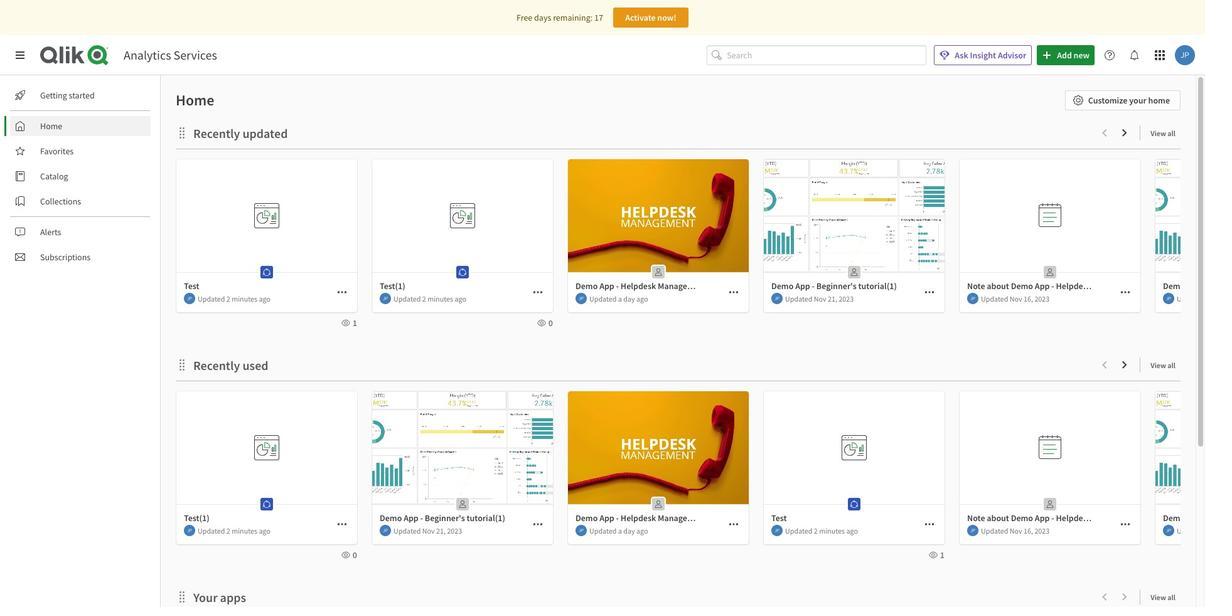 Task type: locate. For each thing, give the bounding box(es) containing it.
demo
[[576, 281, 598, 292], [771, 281, 794, 292], [1163, 281, 1185, 292], [380, 513, 402, 524], [576, 513, 598, 524], [1163, 513, 1185, 524]]

0 vertical spatial updated nov 16, 2023 link
[[960, 159, 1141, 313]]

0 for the leftmost this item has not been viewed in the last 28 days. element
[[353, 550, 357, 561]]

2 vertical spatial all
[[1168, 593, 1176, 603]]

favorites link
[[10, 141, 151, 161]]

1
[[353, 318, 357, 329], [940, 550, 945, 561]]

2 vertical spatial view
[[1151, 593, 1166, 603]]

1 vertical spatial updated a day ago
[[589, 526, 648, 536]]

test
[[184, 281, 199, 292], [771, 513, 787, 524]]

0
[[548, 318, 553, 329], [353, 550, 357, 561]]

16,
[[1024, 294, 1033, 303], [1024, 526, 1033, 536]]

1 updated nov 16, 2023 from the top
[[981, 294, 1050, 303]]

0 vertical spatial a
[[618, 294, 622, 303]]

ago for test space element for unique viewers in the last 28 days: 1 image
[[259, 294, 270, 303]]

1 demo app - from the top
[[1163, 281, 1205, 292]]

2 updated nov 16, 2023 from the top
[[981, 526, 1050, 536]]

home
[[176, 90, 214, 110], [40, 121, 62, 132]]

move collection image
[[176, 126, 188, 139], [176, 359, 188, 371], [176, 591, 188, 604]]

0 vertical spatial this item has not been viewed in the last 28 days. element
[[535, 318, 553, 329]]

subscriptions
[[40, 252, 91, 263]]

a
[[618, 294, 622, 303], [618, 526, 622, 536]]

1 vertical spatial home
[[40, 121, 62, 132]]

1 vertical spatial move collection image
[[176, 359, 188, 371]]

1 view all from the top
[[1151, 129, 1176, 138]]

0 vertical spatial test(1)
[[380, 281, 405, 292]]

view
[[1151, 129, 1166, 138], [1151, 361, 1166, 370], [1151, 593, 1166, 603]]

1 vertical spatial 0
[[353, 550, 357, 561]]

0 horizontal spatial unique viewers in the last 28 days: 1 element
[[339, 318, 357, 329]]

2 day from the top
[[623, 526, 635, 536]]

demo app - beginner's tutorial(1)
[[771, 281, 897, 292], [380, 513, 505, 524]]

updated 2 minutes ago for this item has not been viewed in the last 28 days. image test space element
[[394, 294, 466, 303]]

1 view all link from the top
[[1151, 125, 1181, 141]]

1 vertical spatial view all
[[1151, 361, 1176, 370]]

0 horizontal spatial tutorial(1)
[[467, 513, 505, 524]]

0 vertical spatial updated nov 16, 2023
[[981, 294, 1050, 303]]

0 vertical spatial beginner's
[[817, 281, 857, 292]]

1 vertical spatial demo app -
[[1163, 513, 1205, 524]]

0 vertical spatial 1
[[353, 318, 357, 329]]

this item has not been viewed in the last 28 days. image
[[341, 551, 350, 560]]

0 horizontal spatial home
[[40, 121, 62, 132]]

test for unique viewers in the last 28 days: 1 icon's test space element james peterson icon
[[771, 513, 787, 524]]

test space element for unique viewers in the last 28 days: 1 image
[[257, 262, 277, 282]]

2 view from the top
[[1151, 361, 1166, 370]]

0 vertical spatial updated a day ago
[[589, 294, 648, 303]]

0 vertical spatial 16,
[[1024, 294, 1033, 303]]

0 vertical spatial 0
[[548, 318, 553, 329]]

recently left updated
[[193, 126, 240, 141]]

ask
[[955, 50, 968, 61]]

0 horizontal spatial test
[[184, 281, 199, 292]]

0 horizontal spatial 21,
[[436, 526, 446, 536]]

1 horizontal spatial this item has not been viewed in the last 28 days. element
[[535, 318, 553, 329]]

updated a day ago for recently updated
[[589, 294, 648, 303]]

day
[[623, 294, 635, 303], [623, 526, 635, 536]]

move collection image for your apps
[[176, 591, 188, 604]]

2 vertical spatial view all
[[1151, 593, 1176, 603]]

minutes for test space element for this item has not been viewed in the last 28 days. icon
[[232, 526, 257, 536]]

more actions image for recently updated
[[533, 287, 543, 298]]

management
[[658, 281, 707, 292], [658, 513, 707, 524]]

used
[[243, 358, 268, 373]]

nov
[[814, 294, 826, 303], [1010, 294, 1022, 303], [422, 526, 435, 536], [1010, 526, 1022, 536]]

0 horizontal spatial 0
[[353, 550, 357, 561]]

2 updated a day ago from the top
[[589, 526, 648, 536]]

updated 
[[1177, 294, 1205, 303], [1177, 526, 1205, 536]]

2 for test space element for this item has not been viewed in the last 28 days. icon
[[226, 526, 230, 536]]

0 vertical spatial demo app - beginner's tutorial(1)
[[771, 281, 897, 292]]

3 view from the top
[[1151, 593, 1166, 603]]

updated
[[198, 294, 225, 303], [394, 294, 421, 303], [589, 294, 617, 303], [785, 294, 813, 303], [981, 294, 1008, 303], [1177, 294, 1204, 303], [198, 526, 225, 536], [394, 526, 421, 536], [589, 526, 617, 536], [785, 526, 813, 536], [981, 526, 1008, 536], [1177, 526, 1204, 536]]

move collection image for recently updated
[[176, 126, 188, 139]]

0 vertical spatial updated 
[[1177, 294, 1205, 303]]

view all for updated
[[1151, 129, 1176, 138]]

21,
[[828, 294, 837, 303], [436, 526, 446, 536]]

advisor
[[998, 50, 1026, 61]]

0 vertical spatial view all
[[1151, 129, 1176, 138]]

-
[[616, 281, 619, 292], [812, 281, 815, 292], [1204, 281, 1205, 292], [420, 513, 423, 524], [616, 513, 619, 524], [1204, 513, 1205, 524]]

0 vertical spatial demo app -
[[1163, 281, 1205, 292]]

updated 2 minutes ago for unique viewers in the last 28 days: 1 icon's test space element
[[785, 526, 858, 536]]

1 horizontal spatial tutorial(1)
[[858, 281, 897, 292]]

0 vertical spatial view all link
[[1151, 125, 1181, 141]]

3 all from the top
[[1168, 593, 1176, 603]]

1 right unique viewers in the last 28 days: 1 image
[[353, 318, 357, 329]]

services
[[174, 47, 217, 63]]

2 demo app - helpdesk management from the top
[[576, 513, 707, 524]]

activate now! link
[[613, 8, 689, 28]]

1 vertical spatial updated nov 21, 2023
[[394, 526, 462, 536]]

1 horizontal spatial 0
[[548, 318, 553, 329]]

0 vertical spatial view
[[1151, 129, 1166, 138]]

james peterson element
[[184, 293, 195, 304], [380, 293, 391, 304], [576, 293, 587, 304], [771, 293, 783, 304], [967, 293, 979, 304], [1163, 293, 1174, 304], [184, 525, 195, 537], [380, 525, 391, 537], [576, 525, 587, 537], [771, 525, 783, 537], [967, 525, 979, 537], [1163, 525, 1174, 537]]

test space element
[[257, 262, 277, 282], [453, 262, 473, 282], [257, 495, 277, 515], [844, 495, 864, 515]]

ago
[[259, 294, 270, 303], [455, 294, 466, 303], [636, 294, 648, 303], [259, 526, 270, 536], [636, 526, 648, 536], [846, 526, 858, 536]]

1 vertical spatial demo app - beginner's tutorial(1)
[[380, 513, 505, 524]]

all for apps
[[1168, 593, 1176, 603]]

0 right this item has not been viewed in the last 28 days. image
[[548, 318, 553, 329]]

home main content
[[156, 75, 1205, 608]]

1 horizontal spatial test(1)
[[380, 281, 405, 292]]

1 horizontal spatial updated nov 21, 2023
[[785, 294, 854, 303]]

1 management from the top
[[658, 281, 707, 292]]

1 vertical spatial tutorial(1)
[[467, 513, 505, 524]]

1 vertical spatial demo app - helpdesk management
[[576, 513, 707, 524]]

1 day from the top
[[623, 294, 635, 303]]

app
[[600, 281, 614, 292], [795, 281, 810, 292], [1187, 281, 1202, 292], [404, 513, 419, 524], [600, 513, 614, 524], [1187, 513, 1202, 524]]

unique viewers in the last 28 days: 1 element for test space element for unique viewers in the last 28 days: 1 image
[[339, 318, 357, 329]]

0 vertical spatial recently
[[193, 126, 240, 141]]

0 horizontal spatial test(1)
[[184, 513, 210, 524]]

1 updated a day ago from the top
[[589, 294, 648, 303]]

move collection image left the recently used on the bottom left of the page
[[176, 359, 188, 371]]

0 vertical spatial unique viewers in the last 28 days: 1 element
[[339, 318, 357, 329]]

this item has not been viewed in the last 28 days. element
[[535, 318, 553, 329], [339, 550, 357, 561]]

2 demo app - from the top
[[1163, 513, 1205, 524]]

home up favorites
[[40, 121, 62, 132]]

free
[[517, 12, 532, 23]]

test(1)
[[380, 281, 405, 292], [184, 513, 210, 524]]

16, for updated
[[1024, 294, 1033, 303]]

1 horizontal spatial test
[[771, 513, 787, 524]]

2 updated  from the top
[[1177, 526, 1205, 536]]

demo app - helpdesk management
[[576, 281, 707, 292], [576, 513, 707, 524]]

1 view from the top
[[1151, 129, 1166, 138]]

0 horizontal spatial updated nov 21, 2023
[[394, 526, 462, 536]]

james peterson image for test space element for unique viewers in the last 28 days: 1 image
[[184, 293, 195, 304]]

1 vertical spatial 1
[[940, 550, 945, 561]]

james peterson image
[[1175, 45, 1195, 65], [576, 293, 587, 304], [771, 293, 783, 304], [1163, 293, 1174, 304], [184, 525, 195, 537], [380, 525, 391, 537], [576, 525, 587, 537], [967, 525, 979, 537]]

0 vertical spatial test
[[184, 281, 199, 292]]

1 a from the top
[[618, 294, 622, 303]]

free days remaining: 17
[[517, 12, 603, 23]]

minutes
[[232, 294, 257, 303], [428, 294, 453, 303], [232, 526, 257, 536], [819, 526, 845, 536]]

insight
[[970, 50, 996, 61]]

1 all from the top
[[1168, 129, 1176, 138]]

0 vertical spatial helpdesk
[[621, 281, 656, 292]]

0 vertical spatial home
[[176, 90, 214, 110]]

your
[[193, 590, 218, 606]]

2 view all from the top
[[1151, 361, 1176, 370]]

3 view all link from the top
[[1151, 589, 1181, 605]]

view all
[[1151, 129, 1176, 138], [1151, 361, 1176, 370], [1151, 593, 1176, 603]]

management for used
[[658, 513, 707, 524]]

1 right unique viewers in the last 28 days: 1 icon
[[940, 550, 945, 561]]

activate
[[625, 12, 656, 23]]

0 vertical spatial move collection image
[[176, 126, 188, 139]]

recently for recently updated
[[193, 126, 240, 141]]

day for recently used
[[623, 526, 635, 536]]

personal element
[[648, 262, 669, 282], [844, 262, 864, 282], [1040, 262, 1060, 282], [453, 495, 473, 515], [648, 495, 669, 515], [1040, 495, 1060, 515]]

1 vertical spatial view
[[1151, 361, 1166, 370]]

0 vertical spatial demo app - helpdesk management
[[576, 281, 707, 292]]

2 view all link from the top
[[1151, 357, 1181, 373]]

recently used
[[193, 358, 268, 373]]

0 right this item has not been viewed in the last 28 days. icon
[[353, 550, 357, 561]]

home down services
[[176, 90, 214, 110]]

view all for used
[[1151, 361, 1176, 370]]

1 updated nov 16, 2023 link from the top
[[960, 159, 1141, 313]]

home link
[[10, 116, 151, 136]]

catalog link
[[10, 166, 151, 186]]

management for updated
[[658, 281, 707, 292]]

recently
[[193, 126, 240, 141], [193, 358, 240, 373]]

view all link for your apps
[[1151, 589, 1181, 605]]

ago for this item has not been viewed in the last 28 days. image test space element
[[455, 294, 466, 303]]

0 horizontal spatial 1
[[353, 318, 357, 329]]

qlik sense app image
[[568, 159, 749, 272], [764, 159, 945, 272], [1156, 159, 1205, 272], [372, 392, 553, 505], [568, 392, 749, 505], [1156, 392, 1205, 505]]

1 helpdesk from the top
[[621, 281, 656, 292]]

tutorial(1)
[[858, 281, 897, 292], [467, 513, 505, 524]]

close sidebar menu image
[[15, 50, 25, 60]]

analytics services
[[124, 47, 217, 63]]

0 for right this item has not been viewed in the last 28 days. element
[[548, 318, 553, 329]]

2 a from the top
[[618, 526, 622, 536]]

recently left used
[[193, 358, 240, 373]]

1 vertical spatial unique viewers in the last 28 days: 1 element
[[926, 550, 945, 561]]

updated a day ago
[[589, 294, 648, 303], [589, 526, 648, 536]]

updated nov 16, 2023 for used
[[981, 526, 1050, 536]]

1 vertical spatial helpdesk
[[621, 513, 656, 524]]

updated 2 minutes ago for test space element for this item has not been viewed in the last 28 days. icon
[[198, 526, 270, 536]]

recently updated
[[193, 126, 288, 141]]

view all link for recently updated
[[1151, 125, 1181, 141]]

all for used
[[1168, 361, 1176, 370]]

updated nov 16, 2023 link
[[960, 159, 1141, 313], [960, 392, 1141, 545]]

days
[[534, 12, 551, 23]]

1 horizontal spatial 1
[[940, 550, 945, 561]]

james peterson image
[[184, 293, 195, 304], [380, 293, 391, 304], [967, 293, 979, 304], [771, 525, 783, 537], [1163, 525, 1174, 537]]

all
[[1168, 129, 1176, 138], [1168, 361, 1176, 370], [1168, 593, 1176, 603]]

1 updated  from the top
[[1177, 294, 1205, 303]]

1 horizontal spatial home
[[176, 90, 214, 110]]

more actions image
[[337, 287, 347, 298], [729, 287, 739, 298], [925, 287, 935, 298], [1120, 287, 1130, 298], [729, 520, 739, 530], [925, 520, 935, 530], [1120, 520, 1130, 530]]

recently used link
[[193, 358, 273, 373]]

1 horizontal spatial beginner's
[[817, 281, 857, 292]]

2 vertical spatial view all link
[[1151, 589, 1181, 605]]

unique viewers in the last 28 days: 1 image
[[341, 319, 350, 328]]

started
[[69, 90, 95, 101]]

move collection image left your
[[176, 591, 188, 604]]

unique viewers in the last 28 days: 1 image
[[929, 551, 938, 560]]

analytics services element
[[124, 47, 217, 63]]

0 vertical spatial updated nov 21, 2023
[[785, 294, 854, 303]]

Search text field
[[727, 45, 927, 65]]

2 helpdesk from the top
[[621, 513, 656, 524]]

1 horizontal spatial unique viewers in the last 28 days: 1 element
[[926, 550, 945, 561]]

2 management from the top
[[658, 513, 707, 524]]

0 horizontal spatial this item has not been viewed in the last 28 days. element
[[339, 550, 357, 561]]

move collection image left 'recently updated'
[[176, 126, 188, 139]]

2 for unique viewers in the last 28 days: 1 icon's test space element
[[814, 526, 818, 536]]

1 16, from the top
[[1024, 294, 1033, 303]]

3 view all from the top
[[1151, 593, 1176, 603]]

minutes for unique viewers in the last 28 days: 1 icon's test space element
[[819, 526, 845, 536]]

move collection image for recently used
[[176, 359, 188, 371]]

test(1) for this item has not been viewed in the last 28 days. image test space element
[[380, 281, 405, 292]]

1 demo app - helpdesk management from the top
[[576, 281, 707, 292]]

your apps
[[193, 590, 246, 606]]

1 vertical spatial updated nov 16, 2023
[[981, 526, 1050, 536]]

1 vertical spatial management
[[658, 513, 707, 524]]

alerts
[[40, 227, 61, 238]]

demo app - helpdesk management for recently updated
[[576, 281, 707, 292]]

1 vertical spatial this item has not been viewed in the last 28 days. element
[[339, 550, 357, 561]]

1 vertical spatial 16,
[[1024, 526, 1033, 536]]

recently for recently used
[[193, 358, 240, 373]]

0 vertical spatial all
[[1168, 129, 1176, 138]]

updated nov 16, 2023 link for recently updated
[[960, 159, 1141, 313]]

0 vertical spatial management
[[658, 281, 707, 292]]

0 vertical spatial day
[[623, 294, 635, 303]]

1 vertical spatial a
[[618, 526, 622, 536]]

analytics
[[124, 47, 171, 63]]

1 vertical spatial all
[[1168, 361, 1176, 370]]

helpdesk
[[621, 281, 656, 292], [621, 513, 656, 524]]

17
[[594, 12, 603, 23]]

updated nov 16, 2023
[[981, 294, 1050, 303], [981, 526, 1050, 536]]

new
[[1074, 50, 1090, 61]]

test space element for this item has not been viewed in the last 28 days. icon
[[257, 495, 277, 515]]

beginner's
[[817, 281, 857, 292], [425, 513, 465, 524]]

2 updated nov 16, 2023 link from the top
[[960, 392, 1141, 545]]

catalog
[[40, 171, 68, 182]]

updated 2 minutes ago
[[198, 294, 270, 303], [394, 294, 466, 303], [198, 526, 270, 536], [785, 526, 858, 536]]

view all link
[[1151, 125, 1181, 141], [1151, 357, 1181, 373], [1151, 589, 1181, 605]]

1 horizontal spatial 21,
[[828, 294, 837, 303]]

1 vertical spatial updated nov 16, 2023 link
[[960, 392, 1141, 545]]

1 vertical spatial test
[[771, 513, 787, 524]]

2 all from the top
[[1168, 361, 1176, 370]]

1 vertical spatial updated 
[[1177, 526, 1205, 536]]

2 vertical spatial move collection image
[[176, 591, 188, 604]]

updated nov 21, 2023
[[785, 294, 854, 303], [394, 526, 462, 536]]

1 vertical spatial test(1)
[[184, 513, 210, 524]]

unique viewers in the last 28 days: 1 element
[[339, 318, 357, 329], [926, 550, 945, 561]]

1 horizontal spatial demo app - beginner's tutorial(1)
[[771, 281, 897, 292]]

demo app -
[[1163, 281, 1205, 292], [1163, 513, 1205, 524]]

2023
[[839, 294, 854, 303], [1035, 294, 1050, 303], [447, 526, 462, 536], [1035, 526, 1050, 536]]

1 vertical spatial recently
[[193, 358, 240, 373]]

more actions image
[[533, 287, 543, 298], [337, 520, 347, 530], [533, 520, 543, 530]]

0 horizontal spatial beginner's
[[425, 513, 465, 524]]

2 16, from the top
[[1024, 526, 1033, 536]]

minutes for test space element for unique viewers in the last 28 days: 1 image
[[232, 294, 257, 303]]

1 vertical spatial day
[[623, 526, 635, 536]]

2
[[226, 294, 230, 303], [422, 294, 426, 303], [226, 526, 230, 536], [814, 526, 818, 536]]

this item has not been viewed in the last 28 days. image
[[537, 319, 546, 328]]

home
[[1148, 95, 1170, 106]]

1 vertical spatial view all link
[[1151, 357, 1181, 373]]



Task type: vqa. For each thing, say whether or not it's contained in the screenshot.
'VIEW ALL' associated with updated
yes



Task type: describe. For each thing, give the bounding box(es) containing it.
james peterson image for unique viewers in the last 28 days: 1 icon's test space element
[[771, 525, 783, 537]]

1 for unique viewers in the last 28 days: 1 element associated with unique viewers in the last 28 days: 1 icon's test space element
[[940, 550, 945, 561]]

view all for apps
[[1151, 593, 1176, 603]]

test space element for this item has not been viewed in the last 28 days. image
[[453, 262, 473, 282]]

1 vertical spatial 21,
[[436, 526, 446, 536]]

remaining:
[[553, 12, 593, 23]]

alerts link
[[10, 222, 151, 242]]

2 for test space element for unique viewers in the last 28 days: 1 image
[[226, 294, 230, 303]]

updated nov 16, 2023 link for recently used
[[960, 392, 1141, 545]]

day for recently updated
[[623, 294, 635, 303]]

ask insight advisor
[[955, 50, 1026, 61]]

test space element for unique viewers in the last 28 days: 1 icon
[[844, 495, 864, 515]]

view for your apps
[[1151, 593, 1166, 603]]

1 for unique viewers in the last 28 days: 1 element related to test space element for unique viewers in the last 28 days: 1 image
[[353, 318, 357, 329]]

getting
[[40, 90, 67, 101]]

home inside navigation pane "element"
[[40, 121, 62, 132]]

updated a day ago for recently used
[[589, 526, 648, 536]]

all for updated
[[1168, 129, 1176, 138]]

0 vertical spatial tutorial(1)
[[858, 281, 897, 292]]

updated nov 16, 2023 for updated
[[981, 294, 1050, 303]]

collections
[[40, 196, 81, 207]]

a for used
[[618, 526, 622, 536]]

favorites
[[40, 146, 74, 157]]

home inside main content
[[176, 90, 214, 110]]

more actions image for recently used
[[533, 520, 543, 530]]

updated
[[243, 126, 288, 141]]

add
[[1057, 50, 1072, 61]]

recently updated link
[[193, 126, 293, 141]]

demo app - for recently used
[[1163, 513, 1205, 524]]

customize your home button
[[1065, 90, 1181, 110]]

1 vertical spatial beginner's
[[425, 513, 465, 524]]

updated  for updated
[[1177, 294, 1205, 303]]

your
[[1129, 95, 1147, 106]]

your apps link
[[193, 590, 251, 606]]

16, for used
[[1024, 526, 1033, 536]]

view for recently updated
[[1151, 129, 1166, 138]]

getting started link
[[10, 85, 151, 105]]

updated  for used
[[1177, 526, 1205, 536]]

unique viewers in the last 28 days: 1 element for unique viewers in the last 28 days: 1 icon's test space element
[[926, 550, 945, 561]]

navigation pane element
[[0, 80, 160, 272]]

collections link
[[10, 191, 151, 212]]

demo app - for recently updated
[[1163, 281, 1205, 292]]

add new
[[1057, 50, 1090, 61]]

0 horizontal spatial demo app - beginner's tutorial(1)
[[380, 513, 505, 524]]

2 for this item has not been viewed in the last 28 days. image test space element
[[422, 294, 426, 303]]

demo app - helpdesk management for recently used
[[576, 513, 707, 524]]

ask insight advisor button
[[934, 45, 1032, 65]]

james peterson image for this item has not been viewed in the last 28 days. image test space element
[[380, 293, 391, 304]]

customize your home
[[1088, 95, 1170, 106]]

updated 2 minutes ago for test space element for unique viewers in the last 28 days: 1 image
[[198, 294, 270, 303]]

customize
[[1088, 95, 1128, 106]]

minutes for this item has not been viewed in the last 28 days. image test space element
[[428, 294, 453, 303]]

a for updated
[[618, 294, 622, 303]]

activate now!
[[625, 12, 676, 23]]

add new button
[[1037, 45, 1095, 65]]

view for recently used
[[1151, 361, 1166, 370]]

test(1) for test space element for this item has not been viewed in the last 28 days. icon
[[184, 513, 210, 524]]

searchbar element
[[707, 45, 927, 65]]

view all link for recently used
[[1151, 357, 1181, 373]]

now!
[[657, 12, 676, 23]]

ago for test space element for this item has not been viewed in the last 28 days. icon
[[259, 526, 270, 536]]

apps
[[220, 590, 246, 606]]

helpdesk for updated
[[621, 281, 656, 292]]

helpdesk for used
[[621, 513, 656, 524]]

0 vertical spatial 21,
[[828, 294, 837, 303]]

subscriptions link
[[10, 247, 151, 267]]

test for test space element for unique viewers in the last 28 days: 1 image james peterson icon
[[184, 281, 199, 292]]

getting started
[[40, 90, 95, 101]]

ago for unique viewers in the last 28 days: 1 icon's test space element
[[846, 526, 858, 536]]



